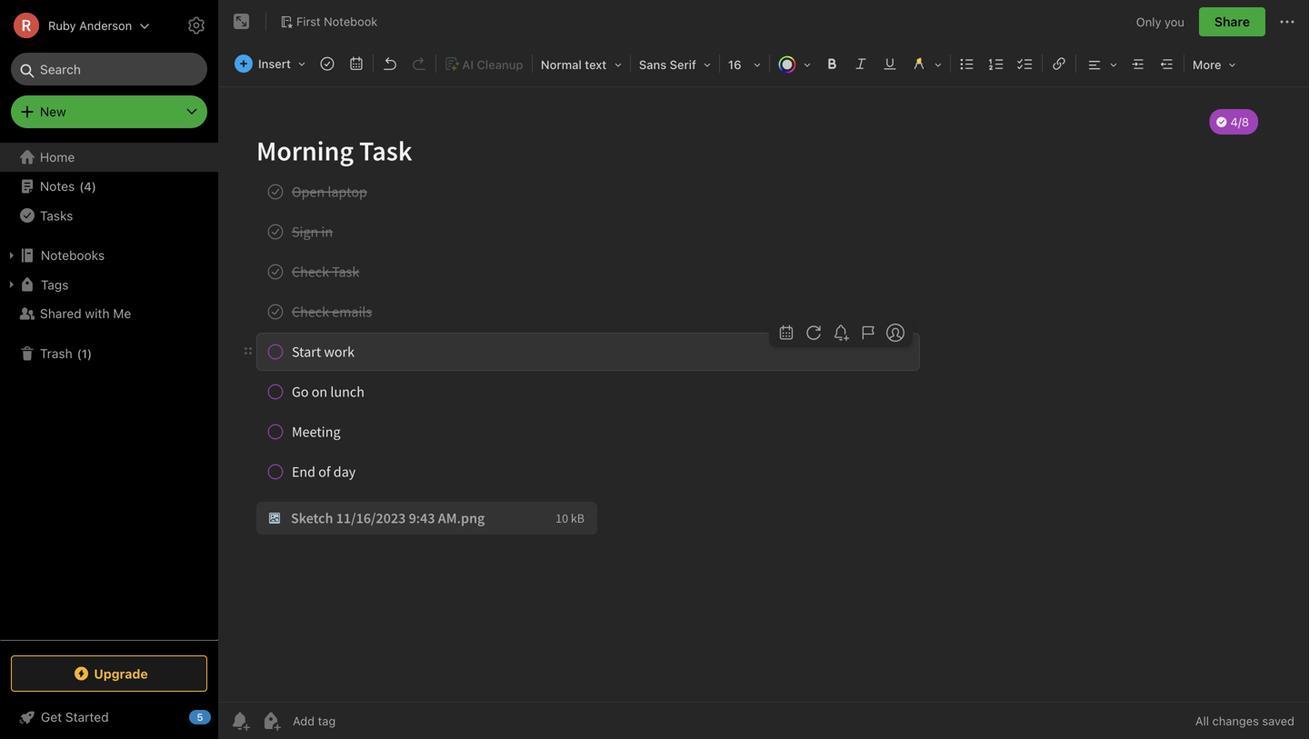 Task type: locate. For each thing, give the bounding box(es) containing it.
( inside trash ( 1 )
[[77, 347, 82, 360]]

me
[[113, 306, 131, 321]]

share
[[1215, 14, 1251, 29]]

) down home link
[[92, 179, 96, 193]]

shared
[[40, 306, 82, 321]]

home link
[[0, 143, 218, 172]]

Help and Learning task checklist field
[[0, 703, 218, 732]]

Account field
[[0, 7, 150, 44]]

) inside trash ( 1 )
[[87, 347, 92, 360]]

only
[[1137, 15, 1162, 28]]

first notebook
[[297, 15, 378, 28]]

)
[[92, 179, 96, 193], [87, 347, 92, 360]]

) for notes
[[92, 179, 96, 193]]

notebooks
[[41, 248, 105, 263]]

text
[[585, 58, 607, 71]]

notes
[[40, 179, 75, 194]]

bold image
[[819, 51, 845, 76]]

sans
[[639, 58, 667, 71]]

5
[[197, 712, 203, 724]]

click to collapse image
[[211, 706, 225, 728]]

Highlight field
[[905, 51, 949, 77]]

only you
[[1137, 15, 1185, 28]]

( inside notes ( 4 )
[[79, 179, 84, 193]]

Heading level field
[[535, 51, 628, 77]]

0 vertical spatial )
[[92, 179, 96, 193]]

tasks button
[[0, 201, 217, 230]]

calendar event image
[[344, 51, 369, 76]]

upgrade
[[94, 666, 148, 681]]

checklist image
[[1013, 51, 1039, 76]]

tree containing home
[[0, 143, 218, 639]]

) inside notes ( 4 )
[[92, 179, 96, 193]]

expand notebooks image
[[5, 248, 19, 263]]

normal
[[541, 58, 582, 71]]

0 vertical spatial (
[[79, 179, 84, 193]]

shared with me link
[[0, 299, 217, 328]]

serif
[[670, 58, 697, 71]]

tree
[[0, 143, 218, 639]]

( right notes
[[79, 179, 84, 193]]

notebooks link
[[0, 241, 217, 270]]

1 vertical spatial )
[[87, 347, 92, 360]]

first
[[297, 15, 321, 28]]

Font size field
[[722, 51, 768, 77]]

all changes saved
[[1196, 714, 1295, 728]]

Search text field
[[24, 53, 195, 85]]

( right trash
[[77, 347, 82, 360]]

1 vertical spatial (
[[77, 347, 82, 360]]

) right trash
[[87, 347, 92, 360]]

tags
[[41, 277, 69, 292]]

None search field
[[24, 53, 195, 85]]

ruby
[[48, 19, 76, 32]]

(
[[79, 179, 84, 193], [77, 347, 82, 360]]

1
[[82, 347, 87, 360]]

anderson
[[79, 19, 132, 32]]

task image
[[315, 51, 340, 76]]

new
[[40, 104, 66, 119]]

italic image
[[849, 51, 874, 76]]

normal text
[[541, 58, 607, 71]]

tasks
[[40, 208, 73, 223]]



Task type: describe. For each thing, give the bounding box(es) containing it.
Add tag field
[[291, 714, 427, 729]]

upgrade button
[[11, 656, 207, 692]]

undo image
[[377, 51, 403, 76]]

underline image
[[878, 51, 903, 76]]

Insert field
[[230, 51, 312, 76]]

changes
[[1213, 714, 1260, 728]]

4
[[84, 179, 92, 193]]

More field
[[1187, 51, 1243, 77]]

get started
[[41, 710, 109, 725]]

Font color field
[[772, 51, 818, 77]]

you
[[1165, 15, 1185, 28]]

numbered list image
[[984, 51, 1010, 76]]

settings image
[[186, 15, 207, 36]]

trash
[[40, 346, 73, 361]]

with
[[85, 306, 110, 321]]

( for trash
[[77, 347, 82, 360]]

first notebook button
[[274, 9, 384, 35]]

notes ( 4 )
[[40, 179, 96, 194]]

) for trash
[[87, 347, 92, 360]]

more
[[1193, 58, 1222, 71]]

more actions image
[[1277, 11, 1299, 33]]

Font family field
[[633, 51, 718, 77]]

sans serif
[[639, 58, 697, 71]]

( for notes
[[79, 179, 84, 193]]

Alignment field
[[1079, 51, 1124, 77]]

More actions field
[[1277, 7, 1299, 36]]

ruby anderson
[[48, 19, 132, 32]]

saved
[[1263, 714, 1295, 728]]

Note Editor text field
[[218, 87, 1310, 702]]

16
[[728, 58, 742, 71]]

expand tags image
[[5, 277, 19, 292]]

share button
[[1200, 7, 1266, 36]]

insert
[[258, 57, 291, 70]]

trash ( 1 )
[[40, 346, 92, 361]]

indent image
[[1126, 51, 1151, 76]]

started
[[65, 710, 109, 725]]

get
[[41, 710, 62, 725]]

new button
[[11, 96, 207, 128]]

shared with me
[[40, 306, 131, 321]]

insert link image
[[1047, 51, 1072, 76]]

bulleted list image
[[955, 51, 980, 76]]

home
[[40, 150, 75, 165]]

notebook
[[324, 15, 378, 28]]

add tag image
[[260, 710, 282, 732]]

note window element
[[218, 0, 1310, 739]]

add a reminder image
[[229, 710, 251, 732]]

all
[[1196, 714, 1210, 728]]

expand note image
[[231, 11, 253, 33]]

tags button
[[0, 270, 217, 299]]

outdent image
[[1155, 51, 1181, 76]]



Task type: vqa. For each thing, say whether or not it's contained in the screenshot.
WHAT'S NEW field
no



